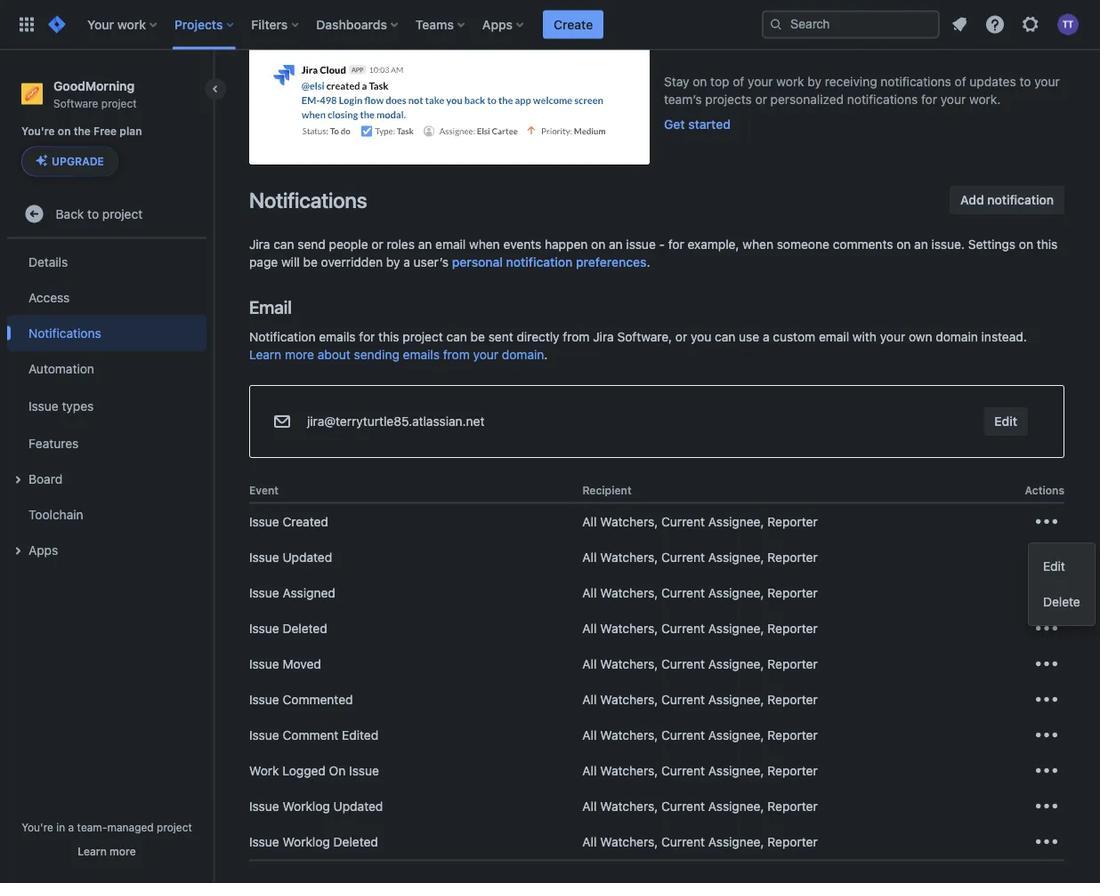 Task type: locate. For each thing, give the bounding box(es) containing it.
6 assignee, from the top
[[708, 693, 764, 707]]

1 horizontal spatial work
[[777, 75, 804, 90]]

on inside "stay on top of your work by receiving notifications of updates to your team's projects or personalized notifications for your work."
[[693, 75, 707, 90]]

8 current from the top
[[661, 764, 705, 779]]

2 current from the top
[[661, 550, 705, 565]]

issue worklog updated
[[249, 800, 383, 814]]

receiving
[[825, 75, 877, 90]]

7 assignee, from the top
[[708, 728, 764, 743]]

9 all watchers, current assignee, reporter from the top
[[582, 800, 818, 814]]

add notification button
[[950, 187, 1065, 215]]

on up preferences
[[591, 238, 606, 253]]

4 notification actions image from the top
[[1033, 829, 1061, 857]]

1 notification actions image from the top
[[1033, 651, 1061, 679]]

own
[[909, 330, 932, 345]]

reporter for work logged on issue
[[768, 764, 818, 779]]

edit down instead.
[[995, 415, 1017, 430]]

upgrade button
[[22, 147, 117, 176]]

use
[[739, 330, 759, 345]]

your
[[748, 75, 773, 90], [1035, 75, 1060, 90], [941, 93, 966, 107], [880, 330, 905, 345], [473, 348, 499, 363]]

1 vertical spatial apps
[[28, 543, 58, 558]]

1 horizontal spatial emails
[[403, 348, 440, 363]]

5 all from the top
[[582, 657, 597, 672]]

1 vertical spatial jira
[[593, 330, 614, 345]]

overridden
[[321, 256, 383, 270]]

automation
[[28, 361, 94, 376]]

2 horizontal spatial a
[[763, 330, 770, 345]]

0 horizontal spatial be
[[303, 256, 318, 270]]

1 horizontal spatial can
[[446, 330, 467, 345]]

2 horizontal spatial or
[[755, 93, 767, 107]]

Search field
[[762, 10, 940, 39]]

1 horizontal spatial email
[[819, 330, 849, 345]]

from right the directly
[[563, 330, 590, 345]]

moved
[[283, 657, 321, 672]]

1 vertical spatial edit button
[[1029, 549, 1095, 585]]

2 all from the top
[[582, 550, 597, 565]]

10 current from the top
[[661, 835, 705, 850]]

9 watchers, from the top
[[600, 800, 658, 814]]

or right projects
[[755, 93, 767, 107]]

0 vertical spatial edit button
[[984, 408, 1028, 437]]

0 horizontal spatial emails
[[319, 330, 356, 345]]

all watchers, current assignee, reporter for issue worklog updated
[[582, 800, 818, 814]]

jira inside "jira can send people or roles an email when events happen on an issue - for example, when someone comments on an issue. settings on this page will be overridden by a user's"
[[249, 238, 270, 253]]

notification actions image for issue worklog deleted
[[1033, 829, 1061, 857]]

0 vertical spatial be
[[303, 256, 318, 270]]

6 all watchers, current assignee, reporter from the top
[[582, 693, 818, 707]]

0 vertical spatial email
[[435, 238, 466, 253]]

deleted down "issue worklog updated"
[[333, 835, 378, 850]]

0 horizontal spatial a
[[68, 822, 74, 834]]

recipient
[[582, 485, 632, 498]]

0 vertical spatial apps
[[482, 17, 513, 32]]

primary element
[[11, 0, 762, 49]]

0 horizontal spatial an
[[418, 238, 432, 253]]

projects
[[705, 93, 752, 107]]

9 current from the top
[[661, 800, 705, 814]]

0 vertical spatial or
[[755, 93, 767, 107]]

4 current from the top
[[661, 622, 705, 636]]

this up learn more about sending emails from your domain button
[[378, 330, 399, 345]]

a down roles
[[403, 256, 410, 270]]

an up user's
[[418, 238, 432, 253]]

assignee, for issue updated
[[708, 550, 764, 565]]

goodmorning software project
[[53, 78, 137, 109]]

emails up about
[[319, 330, 356, 345]]

the
[[74, 125, 91, 138]]

watchers, for issue worklog deleted
[[600, 835, 658, 850]]

2 horizontal spatial an
[[914, 238, 928, 253]]

worklog down "issue worklog updated"
[[283, 835, 330, 850]]

issue for issue types
[[28, 399, 58, 413]]

notifications inside group
[[28, 326, 101, 340]]

your work button
[[82, 10, 164, 39]]

issue down issue moved
[[249, 693, 279, 707]]

0 vertical spatial notifications
[[881, 75, 951, 90]]

2 horizontal spatial for
[[921, 93, 937, 107]]

for up sending
[[359, 330, 375, 345]]

deleted up moved
[[283, 622, 327, 636]]

1 horizontal spatial this
[[1037, 238, 1058, 253]]

5 all watchers, current assignee, reporter from the top
[[582, 657, 818, 672]]

1 horizontal spatial deleted
[[333, 835, 378, 850]]

updates
[[970, 75, 1016, 90]]

your down sent
[[473, 348, 499, 363]]

apps inside dropdown button
[[482, 17, 513, 32]]

edit button up delete
[[1029, 549, 1095, 585]]

be down send
[[303, 256, 318, 270]]

1 vertical spatial domain
[[502, 348, 544, 363]]

banner
[[0, 0, 1100, 50]]

jira
[[249, 238, 270, 253], [593, 330, 614, 345]]

7 current from the top
[[661, 728, 705, 743]]

8 watchers, from the top
[[600, 764, 658, 779]]

current
[[661, 515, 705, 529], [661, 550, 705, 565], [661, 586, 705, 601], [661, 622, 705, 636], [661, 657, 705, 672], [661, 693, 705, 707], [661, 728, 705, 743], [661, 764, 705, 779], [661, 800, 705, 814], [661, 835, 705, 850]]

all for issue assigned
[[582, 586, 597, 601]]

an left issue.
[[914, 238, 928, 253]]

0 horizontal spatial to
[[87, 206, 99, 221]]

1 assignee, from the top
[[708, 515, 764, 529]]

updated down on
[[333, 800, 383, 814]]

edit button up actions
[[984, 408, 1028, 437]]

or left roles
[[371, 238, 383, 253]]

on right the settings
[[1019, 238, 1033, 253]]

1 horizontal spatial to
[[1020, 75, 1031, 90]]

create button
[[543, 10, 604, 39]]

notification down events
[[506, 256, 573, 270]]

assignee, for work logged on issue
[[708, 764, 764, 779]]

when
[[469, 238, 500, 253], [743, 238, 773, 253]]

3 notification actions image from the top
[[1033, 722, 1061, 750]]

1 vertical spatial notification
[[506, 256, 573, 270]]

1 you're from the top
[[21, 125, 55, 138]]

2 all watchers, current assignee, reporter from the top
[[582, 550, 818, 565]]

a right in
[[68, 822, 74, 834]]

1 horizontal spatial be
[[471, 330, 485, 345]]

issue inside group
[[28, 399, 58, 413]]

1 worklog from the top
[[283, 800, 330, 814]]

.
[[647, 256, 650, 270], [544, 348, 548, 363]]

issue for issue commented
[[249, 693, 279, 707]]

issue for issue comment edited
[[249, 728, 279, 743]]

of right top
[[733, 75, 744, 90]]

1 horizontal spatial when
[[743, 238, 773, 253]]

by up personalized
[[808, 75, 822, 90]]

0 vertical spatial notifications
[[249, 188, 367, 213]]

learn
[[249, 348, 281, 363], [78, 846, 107, 858]]

0 vertical spatial edit
[[995, 415, 1017, 430]]

1 current from the top
[[661, 515, 705, 529]]

group containing edit
[[1029, 544, 1095, 626]]

on left top
[[693, 75, 707, 90]]

issue down the issue created
[[249, 550, 279, 565]]

0 horizontal spatial apps
[[28, 543, 58, 558]]

your profile and settings image
[[1057, 14, 1079, 35]]

more down notification
[[285, 348, 314, 363]]

0 vertical spatial you're
[[21, 125, 55, 138]]

or inside notification emails for this project can be sent directly from jira software, or you can use a custom email with your own domain instead. learn more about sending emails from your domain .
[[676, 330, 687, 345]]

about
[[318, 348, 351, 363]]

0 vertical spatial notification
[[987, 193, 1054, 208]]

5 watchers, from the top
[[600, 657, 658, 672]]

delete button
[[1029, 585, 1095, 620]]

all for issue moved
[[582, 657, 597, 672]]

watchers, for issue updated
[[600, 550, 658, 565]]

7 reporter from the top
[[768, 728, 818, 743]]

9 reporter from the top
[[768, 800, 818, 814]]

1 vertical spatial more
[[110, 846, 136, 858]]

issue up work
[[249, 728, 279, 743]]

this right the settings
[[1037, 238, 1058, 253]]

notifications right receiving
[[881, 75, 951, 90]]

0 horizontal spatial work
[[117, 17, 146, 32]]

be left sent
[[471, 330, 485, 345]]

7 all watchers, current assignee, reporter from the top
[[582, 728, 818, 743]]

stay on top of your work by receiving notifications of updates to your team's projects or personalized notifications for your work.
[[664, 75, 1060, 107]]

expand image
[[7, 541, 28, 562]]

board button
[[7, 461, 207, 497]]

2 notification actions image from the top
[[1033, 615, 1061, 643]]

2 watchers, from the top
[[600, 550, 658, 565]]

10 watchers, from the top
[[600, 835, 658, 850]]

all for issue worklog deleted
[[582, 835, 597, 850]]

back
[[56, 206, 84, 221]]

1 notification actions image from the top
[[1033, 508, 1061, 537]]

1 vertical spatial by
[[386, 256, 400, 270]]

your
[[87, 17, 114, 32]]

can left sent
[[446, 330, 467, 345]]

assignee, for issue deleted
[[708, 622, 764, 636]]

2 vertical spatial for
[[359, 330, 375, 345]]

0 horizontal spatial notifications
[[28, 326, 101, 340]]

. down the directly
[[544, 348, 548, 363]]

or
[[755, 93, 767, 107], [371, 238, 383, 253], [676, 330, 687, 345]]

of
[[733, 75, 744, 90], [955, 75, 966, 90]]

1 vertical spatial notifications
[[847, 93, 918, 107]]

updated up assigned
[[283, 550, 332, 565]]

1 horizontal spatial edit button
[[1029, 549, 1095, 585]]

apps button
[[477, 10, 531, 39]]

0 vertical spatial by
[[808, 75, 822, 90]]

1 horizontal spatial group
[[1029, 544, 1095, 626]]

by down roles
[[386, 256, 400, 270]]

0 horizontal spatial by
[[386, 256, 400, 270]]

7 watchers, from the top
[[600, 728, 658, 743]]

notification actions image for issue commented
[[1033, 686, 1061, 715]]

you're left in
[[21, 822, 53, 834]]

0 horizontal spatial when
[[469, 238, 500, 253]]

7 all from the top
[[582, 728, 597, 743]]

someone
[[777, 238, 830, 253]]

all
[[582, 515, 597, 529], [582, 550, 597, 565], [582, 586, 597, 601], [582, 622, 597, 636], [582, 657, 597, 672], [582, 693, 597, 707], [582, 728, 597, 743], [582, 764, 597, 779], [582, 800, 597, 814], [582, 835, 597, 850]]

jira software image
[[46, 14, 68, 35]]

an
[[418, 238, 432, 253], [609, 238, 623, 253], [914, 238, 928, 253]]

a right use
[[763, 330, 770, 345]]

2 assignee, from the top
[[708, 550, 764, 565]]

0 vertical spatial deleted
[[283, 622, 327, 636]]

1 horizontal spatial jira
[[593, 330, 614, 345]]

to
[[1020, 75, 1031, 90], [87, 206, 99, 221]]

apps button
[[7, 533, 207, 568]]

1 vertical spatial worklog
[[283, 835, 330, 850]]

1 vertical spatial work
[[777, 75, 804, 90]]

2 vertical spatial a
[[68, 822, 74, 834]]

of left updates
[[955, 75, 966, 90]]

. down the issue
[[647, 256, 650, 270]]

1 horizontal spatial apps
[[482, 17, 513, 32]]

0 horizontal spatial updated
[[283, 550, 332, 565]]

for right -
[[668, 238, 684, 253]]

5 current from the top
[[661, 657, 705, 672]]

1 vertical spatial updated
[[333, 800, 383, 814]]

work inside "stay on top of your work by receiving notifications of updates to your team's projects or personalized notifications for your work."
[[777, 75, 804, 90]]

0 vertical spatial jira
[[249, 238, 270, 253]]

managed
[[107, 822, 154, 834]]

a inside notification emails for this project can be sent directly from jira software, or you can use a custom email with your own domain instead. learn more about sending emails from your domain .
[[763, 330, 770, 345]]

3 current from the top
[[661, 586, 705, 601]]

to right updates
[[1020, 75, 1031, 90]]

assignee, for issue worklog updated
[[708, 800, 764, 814]]

toolchain link
[[7, 497, 207, 533]]

when up personal
[[469, 238, 500, 253]]

4 reporter from the top
[[768, 622, 818, 636]]

all for work logged on issue
[[582, 764, 597, 779]]

reporter for issue deleted
[[768, 622, 818, 636]]

all for issue comment edited
[[582, 728, 597, 743]]

3 all from the top
[[582, 586, 597, 601]]

2 an from the left
[[609, 238, 623, 253]]

assigned
[[283, 586, 335, 601]]

all watchers, current assignee, reporter for issue worklog deleted
[[582, 835, 818, 850]]

a
[[403, 256, 410, 270], [763, 330, 770, 345], [68, 822, 74, 834]]

1 vertical spatial this
[[378, 330, 399, 345]]

0 vertical spatial emails
[[319, 330, 356, 345]]

issue left types
[[28, 399, 58, 413]]

1 horizontal spatial .
[[647, 256, 650, 270]]

1 horizontal spatial from
[[563, 330, 590, 345]]

3 notification actions image from the top
[[1033, 757, 1061, 786]]

issue down event
[[249, 515, 279, 529]]

0 vertical spatial work
[[117, 17, 146, 32]]

1 horizontal spatial notifications
[[249, 188, 367, 213]]

in
[[56, 822, 65, 834]]

can left use
[[715, 330, 736, 345]]

all watchers, current assignee, reporter for issue deleted
[[582, 622, 818, 636]]

2 horizontal spatial can
[[715, 330, 736, 345]]

expand image
[[7, 469, 28, 491]]

domain
[[936, 330, 978, 345], [502, 348, 544, 363]]

worklog down logged
[[283, 800, 330, 814]]

notification actions image for work logged on issue
[[1033, 757, 1061, 786]]

jira software image
[[46, 14, 68, 35]]

1 horizontal spatial learn
[[249, 348, 281, 363]]

slack
[[295, 5, 345, 30]]

project down goodmorning
[[101, 97, 137, 109]]

4 watchers, from the top
[[600, 622, 658, 636]]

issue up issue deleted
[[249, 586, 279, 601]]

3 watchers, from the top
[[600, 586, 658, 601]]

for left the work.
[[921, 93, 937, 107]]

watchers, for issue commented
[[600, 693, 658, 707]]

more down "managed"
[[110, 846, 136, 858]]

email
[[249, 297, 292, 318]]

to inside "stay on top of your work by receiving notifications of updates to your team's projects or personalized notifications for your work."
[[1020, 75, 1031, 90]]

when right example,
[[743, 238, 773, 253]]

all watchers, current assignee, reporter for issue updated
[[582, 550, 818, 565]]

1 watchers, from the top
[[600, 515, 658, 529]]

work right the your
[[117, 17, 146, 32]]

you're for you're in a team-managed project
[[21, 822, 53, 834]]

by inside "jira can send people or roles an email when events happen on an issue - for example, when someone comments on an issue. settings on this page will be overridden by a user's"
[[386, 256, 400, 270]]

5 reporter from the top
[[768, 657, 818, 672]]

current for work logged on issue
[[661, 764, 705, 779]]

project right "managed"
[[157, 822, 192, 834]]

1 horizontal spatial of
[[955, 75, 966, 90]]

3 all watchers, current assignee, reporter from the top
[[582, 586, 818, 601]]

current for issue created
[[661, 515, 705, 529]]

0 vertical spatial this
[[1037, 238, 1058, 253]]

worklog for deleted
[[283, 835, 330, 850]]

1 horizontal spatial updated
[[333, 800, 383, 814]]

issue up issue moved
[[249, 622, 279, 636]]

3 assignee, from the top
[[708, 586, 764, 601]]

assignee, for issue comment edited
[[708, 728, 764, 743]]

email up user's
[[435, 238, 466, 253]]

deleted
[[283, 622, 327, 636], [333, 835, 378, 850]]

0 vertical spatial learn
[[249, 348, 281, 363]]

will
[[281, 256, 300, 270]]

learn inside notification emails for this project can be sent directly from jira software, or you can use a custom email with your own domain instead. learn more about sending emails from your domain .
[[249, 348, 281, 363]]

0 horizontal spatial notification
[[506, 256, 573, 270]]

notification right add
[[987, 193, 1054, 208]]

notifications up send
[[249, 188, 367, 213]]

an up preferences
[[609, 238, 623, 253]]

issue left moved
[[249, 657, 279, 672]]

all for issue deleted
[[582, 622, 597, 636]]

0 horizontal spatial learn
[[78, 846, 107, 858]]

0 horizontal spatial from
[[443, 348, 470, 363]]

1 vertical spatial or
[[371, 238, 383, 253]]

notification actions image for issue deleted
[[1033, 615, 1061, 643]]

started
[[688, 118, 731, 132]]

8 all watchers, current assignee, reporter from the top
[[582, 764, 818, 779]]

0 horizontal spatial .
[[544, 348, 548, 363]]

worklog for updated
[[283, 800, 330, 814]]

0 horizontal spatial email
[[435, 238, 466, 253]]

6 all from the top
[[582, 693, 597, 707]]

group containing details
[[7, 239, 207, 574]]

slack logo image
[[249, 2, 280, 33]]

domain right own on the right of the page
[[936, 330, 978, 345]]

reporter for issue updated
[[768, 550, 818, 565]]

learn inside 'button'
[[78, 846, 107, 858]]

reporter for issue moved
[[768, 657, 818, 672]]

9 all from the top
[[582, 800, 597, 814]]

can
[[273, 238, 294, 253], [446, 330, 467, 345], [715, 330, 736, 345]]

notification actions image
[[1033, 508, 1061, 537], [1033, 615, 1061, 643], [1033, 757, 1061, 786], [1033, 793, 1061, 821]]

issue down work
[[249, 800, 279, 814]]

0 horizontal spatial for
[[359, 330, 375, 345]]

issue for issue worklog updated
[[249, 800, 279, 814]]

notifications
[[249, 188, 367, 213], [28, 326, 101, 340]]

10 all watchers, current assignee, reporter from the top
[[582, 835, 818, 850]]

issue for issue updated
[[249, 550, 279, 565]]

jira up page
[[249, 238, 270, 253]]

1 vertical spatial .
[[544, 348, 548, 363]]

apps right teams dropdown button
[[482, 17, 513, 32]]

learn down team-
[[78, 846, 107, 858]]

6 reporter from the top
[[768, 693, 818, 707]]

goodmorning
[[53, 78, 135, 93]]

5 assignee, from the top
[[708, 657, 764, 672]]

be inside "jira can send people or roles an email when events happen on an issue - for example, when someone comments on an issue. settings on this page will be overridden by a user's"
[[303, 256, 318, 270]]

4 assignee, from the top
[[708, 622, 764, 636]]

1 horizontal spatial edit
[[1043, 559, 1065, 574]]

0 horizontal spatial this
[[378, 330, 399, 345]]

10 reporter from the top
[[768, 835, 818, 850]]

edit up delete
[[1043, 559, 1065, 574]]

project up learn more about sending emails from your domain button
[[403, 330, 443, 345]]

10 assignee, from the top
[[708, 835, 764, 850]]

project inside notification emails for this project can be sent directly from jira software, or you can use a custom email with your own domain instead. learn more about sending emails from your domain .
[[403, 330, 443, 345]]

issue for issue deleted
[[249, 622, 279, 636]]

1 all from the top
[[582, 515, 597, 529]]

a inside "jira can send people or roles an email when events happen on an issue - for example, when someone comments on an issue. settings on this page will be overridden by a user's"
[[403, 256, 410, 270]]

1 of from the left
[[733, 75, 744, 90]]

dashboards
[[316, 17, 387, 32]]

or left you
[[676, 330, 687, 345]]

1 vertical spatial email
[[819, 330, 849, 345]]

1 horizontal spatial or
[[676, 330, 687, 345]]

can up will
[[273, 238, 294, 253]]

more inside the learn more 'button'
[[110, 846, 136, 858]]

learn more button
[[78, 845, 136, 859]]

email
[[435, 238, 466, 253], [819, 330, 849, 345]]

you're
[[21, 125, 55, 138], [21, 822, 53, 834]]

1 vertical spatial a
[[763, 330, 770, 345]]

3 reporter from the top
[[768, 586, 818, 601]]

4 notification actions image from the top
[[1033, 793, 1061, 821]]

domain down the directly
[[502, 348, 544, 363]]

issue for issue assigned
[[249, 586, 279, 601]]

0 vertical spatial updated
[[283, 550, 332, 565]]

plan
[[120, 125, 142, 138]]

8 all from the top
[[582, 764, 597, 779]]

all watchers, current assignee, reporter
[[582, 515, 818, 529], [582, 550, 818, 565], [582, 586, 818, 601], [582, 622, 818, 636], [582, 657, 818, 672], [582, 693, 818, 707], [582, 728, 818, 743], [582, 764, 818, 779], [582, 800, 818, 814], [582, 835, 818, 850]]

8 assignee, from the top
[[708, 764, 764, 779]]

issue for issue moved
[[249, 657, 279, 672]]

1 horizontal spatial more
[[285, 348, 314, 363]]

6 current from the top
[[661, 693, 705, 707]]

2 worklog from the top
[[283, 835, 330, 850]]

1 vertical spatial learn
[[78, 846, 107, 858]]

1 horizontal spatial for
[[668, 238, 684, 253]]

10 all from the top
[[582, 835, 597, 850]]

watchers, for issue deleted
[[600, 622, 658, 636]]

issue created
[[249, 515, 328, 529]]

1 horizontal spatial notification
[[987, 193, 1054, 208]]

all watchers, current assignee, reporter for issue comment edited
[[582, 728, 818, 743]]

2 reporter from the top
[[768, 550, 818, 565]]

2 notification actions image from the top
[[1033, 686, 1061, 715]]

all watchers, current assignee, reporter for work logged on issue
[[582, 764, 818, 779]]

1 horizontal spatial by
[[808, 75, 822, 90]]

features
[[28, 436, 79, 451]]

0 vertical spatial to
[[1020, 75, 1031, 90]]

sending
[[354, 348, 400, 363]]

4 all from the top
[[582, 622, 597, 636]]

jira left software,
[[593, 330, 614, 345]]

reporter for issue assigned
[[768, 586, 818, 601]]

work up personalized
[[777, 75, 804, 90]]

6 watchers, from the top
[[600, 693, 658, 707]]

0 vertical spatial for
[[921, 93, 937, 107]]

watchers, for issue created
[[600, 515, 658, 529]]

issue down "issue worklog updated"
[[249, 835, 279, 850]]

create
[[554, 17, 593, 32]]

1 horizontal spatial an
[[609, 238, 623, 253]]

events
[[503, 238, 541, 253]]

group
[[7, 239, 207, 574], [1029, 544, 1095, 626]]

1 vertical spatial notifications
[[28, 326, 101, 340]]

notifications down receiving
[[847, 93, 918, 107]]

this inside notification emails for this project can be sent directly from jira software, or you can use a custom email with your own domain instead. learn more about sending emails from your domain .
[[378, 330, 399, 345]]

notifications
[[881, 75, 951, 90], [847, 93, 918, 107]]

stay
[[664, 75, 689, 90]]

1 vertical spatial for
[[668, 238, 684, 253]]

to right "back"
[[87, 206, 99, 221]]

watchers, for work logged on issue
[[600, 764, 658, 779]]

emails right sending
[[403, 348, 440, 363]]

2 vertical spatial or
[[676, 330, 687, 345]]

assignee,
[[708, 515, 764, 529], [708, 550, 764, 565], [708, 586, 764, 601], [708, 622, 764, 636], [708, 657, 764, 672], [708, 693, 764, 707], [708, 728, 764, 743], [708, 764, 764, 779], [708, 800, 764, 814], [708, 835, 764, 850]]

4 all watchers, current assignee, reporter from the top
[[582, 622, 818, 636]]

apps down toolchain
[[28, 543, 58, 558]]

9 assignee, from the top
[[708, 800, 764, 814]]

notifications up automation
[[28, 326, 101, 340]]

access link
[[7, 280, 207, 315]]

notification inside add notification button
[[987, 193, 1054, 208]]

you're up upgrade button
[[21, 125, 55, 138]]

on
[[693, 75, 707, 90], [58, 125, 71, 138], [591, 238, 606, 253], [897, 238, 911, 253], [1019, 238, 1033, 253]]

notification actions image
[[1033, 651, 1061, 679], [1033, 686, 1061, 715], [1033, 722, 1061, 750], [1033, 829, 1061, 857]]

for
[[921, 93, 937, 107], [668, 238, 684, 253], [359, 330, 375, 345]]

email left the with
[[819, 330, 849, 345]]

from right sending
[[443, 348, 470, 363]]

learn down notification
[[249, 348, 281, 363]]

1 all watchers, current assignee, reporter from the top
[[582, 515, 818, 529]]

2 you're from the top
[[21, 822, 53, 834]]

3 an from the left
[[914, 238, 928, 253]]

8 reporter from the top
[[768, 764, 818, 779]]

1 reporter from the top
[[768, 515, 818, 529]]

all watchers, current assignee, reporter for issue assigned
[[582, 586, 818, 601]]

notification actions image for issue comment edited
[[1033, 722, 1061, 750]]

1 vertical spatial emails
[[403, 348, 440, 363]]



Task type: vqa. For each thing, say whether or not it's contained in the screenshot.
Assignee: Terry Turtle 'Icon'
no



Task type: describe. For each thing, give the bounding box(es) containing it.
apps inside button
[[28, 543, 58, 558]]

preferences
[[576, 256, 647, 270]]

current for issue assigned
[[661, 586, 705, 601]]

or inside "jira can send people or roles an email when events happen on an issue - for example, when someone comments on an issue. settings on this page will be overridden by a user's"
[[371, 238, 383, 253]]

search image
[[769, 17, 783, 32]]

all for issue updated
[[582, 550, 597, 565]]

reporter for issue worklog updated
[[768, 800, 818, 814]]

2 of from the left
[[955, 75, 966, 90]]

projects button
[[169, 10, 241, 39]]

this inside "jira can send people or roles an email when events happen on an issue - for example, when someone comments on an issue. settings on this page will be overridden by a user's"
[[1037, 238, 1058, 253]]

issue commented
[[249, 693, 353, 707]]

directly
[[517, 330, 560, 345]]

notification
[[249, 330, 316, 345]]

learn more about sending emails from your domain button
[[249, 347, 544, 365]]

current for issue updated
[[661, 550, 705, 565]]

all for issue commented
[[582, 693, 597, 707]]

team-
[[77, 822, 107, 834]]

for inside "stay on top of your work by receiving notifications of updates to your team's projects or personalized notifications for your work."
[[921, 93, 937, 107]]

watchers, for issue worklog updated
[[600, 800, 658, 814]]

all watchers, current assignee, reporter for issue commented
[[582, 693, 818, 707]]

issue for issue created
[[249, 515, 279, 529]]

work inside popup button
[[117, 17, 146, 32]]

all for issue created
[[582, 515, 597, 529]]

details
[[28, 255, 68, 269]]

back to project
[[56, 206, 143, 221]]

personal notification preferences .
[[452, 256, 650, 270]]

personal notification preferences link
[[452, 254, 647, 272]]

help image
[[984, 14, 1006, 35]]

settings
[[968, 238, 1016, 253]]

created
[[283, 515, 328, 529]]

learn more
[[78, 846, 136, 858]]

your left the work.
[[941, 93, 966, 107]]

assignee, for issue assigned
[[708, 586, 764, 601]]

current for issue comment edited
[[661, 728, 705, 743]]

projects
[[174, 17, 223, 32]]

notification emails for this project can be sent directly from jira software, or you can use a custom email with your own domain instead. learn more about sending emails from your domain .
[[249, 330, 1027, 363]]

your work
[[87, 17, 146, 32]]

teams button
[[410, 10, 472, 39]]

project inside goodmorning software project
[[101, 97, 137, 109]]

1 vertical spatial to
[[87, 206, 99, 221]]

email icon image
[[271, 412, 293, 433]]

personal
[[452, 256, 503, 270]]

toolchain
[[28, 507, 83, 522]]

jira can send people or roles an email when events happen on an issue - for example, when someone comments on an issue. settings on this page will be overridden by a user's
[[249, 238, 1058, 270]]

all watchers, current assignee, reporter for issue created
[[582, 515, 818, 529]]

issue assigned
[[249, 586, 335, 601]]

issue deleted
[[249, 622, 327, 636]]

teams
[[416, 17, 454, 32]]

issue worklog deleted
[[249, 835, 378, 850]]

you're for you're on the free plan
[[21, 125, 55, 138]]

1 vertical spatial deleted
[[333, 835, 378, 850]]

edited
[[342, 728, 378, 743]]

assignee, for issue commented
[[708, 693, 764, 707]]

jira@terryturtle85.atlassian.net
[[307, 415, 485, 430]]

1 vertical spatial edit
[[1043, 559, 1065, 574]]

assignee, for issue worklog deleted
[[708, 835, 764, 850]]

by inside "stay on top of your work by receiving notifications of updates to your team's projects or personalized notifications for your work."
[[808, 75, 822, 90]]

people
[[329, 238, 368, 253]]

filters
[[251, 17, 288, 32]]

back to project link
[[7, 196, 207, 232]]

send
[[298, 238, 326, 253]]

issue comment edited
[[249, 728, 378, 743]]

upgrade
[[52, 155, 104, 168]]

work
[[249, 764, 279, 779]]

on
[[329, 764, 346, 779]]

assignee, for issue created
[[708, 515, 764, 529]]

commented
[[283, 693, 353, 707]]

reporter for issue comment edited
[[768, 728, 818, 743]]

be inside notification emails for this project can be sent directly from jira software, or you can use a custom email with your own domain instead. learn more about sending emails from your domain .
[[471, 330, 485, 345]]

email inside notification emails for this project can be sent directly from jira software, or you can use a custom email with your own domain instead. learn more about sending emails from your domain .
[[819, 330, 849, 345]]

or inside "stay on top of your work by receiving notifications of updates to your team's projects or personalized notifications for your work."
[[755, 93, 767, 107]]

current for issue moved
[[661, 657, 705, 672]]

your up projects
[[748, 75, 773, 90]]

reporter for issue created
[[768, 515, 818, 529]]

top
[[710, 75, 729, 90]]

comment
[[283, 728, 339, 743]]

2 when from the left
[[743, 238, 773, 253]]

page
[[249, 256, 278, 270]]

issue types
[[28, 399, 94, 413]]

software
[[53, 97, 98, 109]]

all for issue worklog updated
[[582, 800, 597, 814]]

instead.
[[981, 330, 1027, 345]]

your right updates
[[1035, 75, 1060, 90]]

0 vertical spatial domain
[[936, 330, 978, 345]]

issue right on
[[349, 764, 379, 779]]

you're in a team-managed project
[[21, 822, 192, 834]]

example,
[[688, 238, 739, 253]]

work logged on issue
[[249, 764, 379, 779]]

0 vertical spatial from
[[563, 330, 590, 345]]

watchers, for issue comment edited
[[600, 728, 658, 743]]

issue for issue worklog deleted
[[249, 835, 279, 850]]

1 an from the left
[[418, 238, 432, 253]]

project up details link
[[102, 206, 143, 221]]

roles
[[387, 238, 415, 253]]

banner containing your work
[[0, 0, 1100, 50]]

notification for personal
[[506, 256, 573, 270]]

comments
[[833, 238, 893, 253]]

assignee, for issue moved
[[708, 657, 764, 672]]

1 when from the left
[[469, 238, 500, 253]]

more inside notification emails for this project can be sent directly from jira software, or you can use a custom email with your own domain instead. learn more about sending emails from your domain .
[[285, 348, 314, 363]]

for inside "jira can send people or roles an email when events happen on an issue - for example, when someone comments on an issue. settings on this page will be overridden by a user's"
[[668, 238, 684, 253]]

jira inside notification emails for this project can be sent directly from jira software, or you can use a custom email with your own domain instead. learn more about sending emails from your domain .
[[593, 330, 614, 345]]

current for issue commented
[[661, 693, 705, 707]]

notification actions image for issue created
[[1033, 508, 1061, 537]]

email inside "jira can send people or roles an email when events happen on an issue - for example, when someone comments on an issue. settings on this page will be overridden by a user's"
[[435, 238, 466, 253]]

work.
[[969, 93, 1001, 107]]

team's
[[664, 93, 702, 107]]

types
[[62, 399, 94, 413]]

custom
[[773, 330, 816, 345]]

notification for add
[[987, 193, 1054, 208]]

issue types link
[[7, 387, 207, 426]]

watchers, for issue moved
[[600, 657, 658, 672]]

notifications image
[[949, 14, 970, 35]]

1 vertical spatial from
[[443, 348, 470, 363]]

notification actions image for issue worklog updated
[[1033, 793, 1061, 821]]

you're on the free plan
[[21, 125, 142, 138]]

settings image
[[1020, 14, 1041, 35]]

can inside "jira can send people or roles an email when events happen on an issue - for example, when someone comments on an issue. settings on this page will be overridden by a user's"
[[273, 238, 294, 253]]

for inside notification emails for this project can be sent directly from jira software, or you can use a custom email with your own domain instead. learn more about sending emails from your domain .
[[359, 330, 375, 345]]

software,
[[617, 330, 672, 345]]

dashboards button
[[311, 10, 405, 39]]

user's
[[414, 256, 449, 270]]

current for issue worklog updated
[[661, 800, 705, 814]]

0 horizontal spatial deleted
[[283, 622, 327, 636]]

current for issue deleted
[[661, 622, 705, 636]]

issue moved
[[249, 657, 321, 672]]

features link
[[7, 426, 207, 461]]

on right comments
[[897, 238, 911, 253]]

all watchers, current assignee, reporter for issue moved
[[582, 657, 818, 672]]

0 vertical spatial .
[[647, 256, 650, 270]]

-
[[659, 238, 665, 253]]

watchers, for issue assigned
[[600, 586, 658, 601]]

access
[[28, 290, 70, 305]]

on left "the"
[[58, 125, 71, 138]]

get
[[664, 118, 685, 132]]

your left own on the right of the page
[[880, 330, 905, 345]]

actions
[[1025, 485, 1065, 498]]

. inside notification emails for this project can be sent directly from jira software, or you can use a custom email with your own domain instead. learn more about sending emails from your domain .
[[544, 348, 548, 363]]

notification actions image for issue moved
[[1033, 651, 1061, 679]]

reporter for issue worklog deleted
[[768, 835, 818, 850]]

jira issue preview in slack image
[[249, 42, 650, 165]]

automation link
[[7, 351, 207, 387]]

reporter for issue commented
[[768, 693, 818, 707]]

issue updated
[[249, 550, 332, 565]]

with
[[853, 330, 877, 345]]

issue
[[626, 238, 656, 253]]

board
[[28, 472, 62, 486]]

current for issue worklog deleted
[[661, 835, 705, 850]]

0 horizontal spatial edit
[[995, 415, 1017, 430]]

you
[[691, 330, 711, 345]]

notifications link
[[7, 315, 207, 351]]

0 horizontal spatial domain
[[502, 348, 544, 363]]

free
[[94, 125, 117, 138]]

appswitcher icon image
[[16, 14, 37, 35]]

personalized
[[771, 93, 844, 107]]

add notification
[[961, 193, 1054, 208]]



